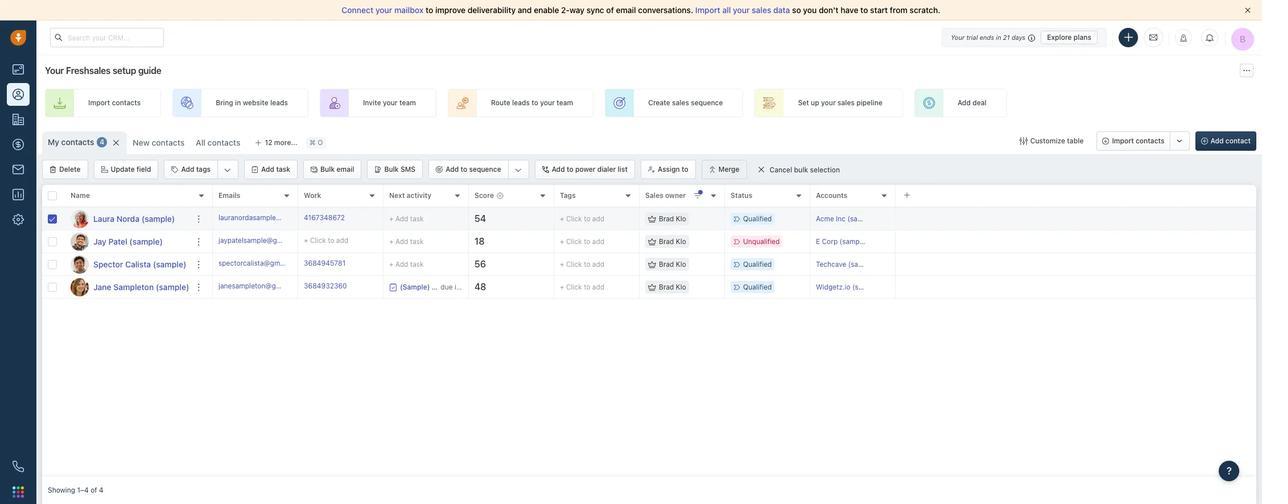 Task type: locate. For each thing, give the bounding box(es) containing it.
to
[[426, 5, 433, 15], [861, 5, 868, 15], [532, 99, 539, 107], [461, 165, 468, 174], [567, 165, 574, 174], [682, 165, 689, 174], [584, 215, 591, 223], [328, 236, 334, 245], [584, 237, 591, 246], [584, 260, 591, 269], [584, 283, 591, 291]]

what's new image
[[1180, 34, 1188, 42]]

(sample) for laura norda (sample)
[[142, 214, 175, 223]]

1 + add task from the top
[[389, 214, 424, 223]]

j image
[[71, 233, 89, 251], [71, 278, 89, 296]]

2 vertical spatial container_wx8msf4aqz5i3rn1 image
[[389, 283, 397, 291]]

1 vertical spatial qualified
[[743, 260, 772, 269]]

press space to select this row. row containing jane sampleton (sample)
[[42, 276, 213, 299]]

sales inside set up your sales pipeline link
[[838, 99, 855, 107]]

0 horizontal spatial bulk
[[321, 165, 335, 174]]

press space to deselect this row. row up jay patel (sample)
[[42, 208, 213, 231]]

0 vertical spatial j image
[[71, 233, 89, 251]]

1 vertical spatial import contacts
[[1113, 137, 1165, 145]]

2-
[[561, 5, 570, 15]]

0 vertical spatial sequence
[[691, 99, 723, 107]]

⌘ o
[[310, 139, 323, 147]]

widgetz.io (sample)
[[816, 283, 881, 291]]

merge
[[719, 165, 740, 174]]

brad for 54
[[659, 215, 674, 223]]

2 j image from the top
[[71, 278, 89, 296]]

name column header
[[65, 185, 213, 208]]

4 brad from the top
[[659, 283, 674, 291]]

2 bulk from the left
[[384, 165, 399, 174]]

3 qualified from the top
[[743, 283, 772, 291]]

21
[[1004, 33, 1010, 41]]

jane sampleton (sample)
[[93, 282, 189, 292]]

add for add to sequence
[[446, 165, 459, 174]]

bulk sms button
[[367, 160, 423, 179]]

0 vertical spatial in
[[996, 33, 1002, 41]]

0 vertical spatial qualified
[[743, 215, 772, 223]]

1 horizontal spatial import contacts
[[1113, 137, 1165, 145]]

(sample) right inc at the top right of the page
[[848, 215, 876, 223]]

bulk left sms
[[384, 165, 399, 174]]

accounts
[[816, 192, 848, 200]]

press space to select this row. row
[[42, 231, 213, 253], [213, 231, 1257, 253], [42, 253, 213, 276], [213, 253, 1257, 276], [42, 276, 213, 299], [213, 276, 1257, 299]]

acme inc (sample) link
[[816, 215, 876, 223]]

4 klo from the top
[[676, 283, 686, 291]]

container_wx8msf4aqz5i3rn1 image inside customize table button
[[1020, 137, 1028, 145]]

(sample) for jane sampleton (sample)
[[156, 282, 189, 292]]

explore plans
[[1048, 33, 1092, 41]]

cell
[[896, 208, 1257, 230], [896, 231, 1257, 253], [896, 253, 1257, 276], [896, 276, 1257, 298]]

3 brad from the top
[[659, 260, 674, 269]]

phone element
[[7, 455, 30, 478]]

2 horizontal spatial sales
[[838, 99, 855, 107]]

phone image
[[13, 461, 24, 473]]

sales left data
[[752, 5, 772, 15]]

+ click to add for 56
[[560, 260, 605, 269]]

0 horizontal spatial import
[[88, 99, 110, 107]]

1 leads from the left
[[270, 99, 288, 107]]

1 vertical spatial sequence
[[469, 165, 501, 174]]

freshworks switcher image
[[13, 487, 24, 498]]

1 horizontal spatial bulk
[[384, 165, 399, 174]]

12 more... button
[[249, 135, 304, 151]]

sequence
[[691, 99, 723, 107], [469, 165, 501, 174]]

0 vertical spatial + add task
[[389, 214, 424, 223]]

1 vertical spatial your
[[45, 65, 64, 76]]

janesampleton@gmail.com link
[[219, 281, 305, 293]]

set up your sales pipeline link
[[755, 89, 903, 117]]

2 vertical spatial qualified
[[743, 283, 772, 291]]

0 vertical spatial of
[[607, 5, 614, 15]]

1 + click to add from the top
[[560, 215, 605, 223]]

1 press space to deselect this row. row from the left
[[42, 208, 213, 231]]

3 + add task from the top
[[389, 260, 424, 268]]

team
[[400, 99, 416, 107], [557, 99, 573, 107]]

1 bulk from the left
[[321, 165, 335, 174]]

brad klo
[[659, 215, 686, 223], [659, 237, 686, 246], [659, 260, 686, 269], [659, 283, 686, 291]]

sequence right create
[[691, 99, 723, 107]]

cancel
[[770, 166, 793, 174]]

4 cell from the top
[[896, 276, 1257, 298]]

(sample) up spector calista (sample)
[[129, 237, 163, 246]]

0 horizontal spatial in
[[235, 99, 241, 107]]

press space to deselect this row. row down status
[[213, 208, 1257, 231]]

deliverability
[[468, 5, 516, 15]]

more...
[[274, 138, 298, 147]]

+ add task for 18
[[389, 237, 424, 246]]

sequence up score
[[469, 165, 501, 174]]

2 vertical spatial + add task
[[389, 260, 424, 268]]

grid
[[42, 184, 1257, 477]]

angle down image
[[224, 165, 231, 176]]

press space to deselect this row. row for row group containing 54
[[213, 208, 1257, 231]]

bulk down o
[[321, 165, 335, 174]]

cell for 56
[[896, 253, 1257, 276]]

klo for 18
[[676, 237, 686, 246]]

cell for 18
[[896, 231, 1257, 253]]

0 horizontal spatial import contacts
[[88, 99, 141, 107]]

update field button
[[94, 160, 159, 179]]

patel
[[108, 237, 127, 246]]

of right sync
[[607, 5, 614, 15]]

bulk for bulk sms
[[384, 165, 399, 174]]

new
[[133, 138, 150, 147]]

2 brad from the top
[[659, 237, 674, 246]]

sales inside create sales sequence link
[[672, 99, 689, 107]]

your left freshsales
[[45, 65, 64, 76]]

your left 'mailbox'
[[376, 5, 392, 15]]

1 vertical spatial email
[[337, 165, 354, 174]]

my
[[48, 137, 59, 147]]

brad for 18
[[659, 237, 674, 246]]

add to power dialer list button
[[535, 160, 635, 179]]

12 more...
[[265, 138, 298, 147]]

0 horizontal spatial of
[[91, 486, 97, 495]]

(sample) down name column header
[[142, 214, 175, 223]]

2 klo from the top
[[676, 237, 686, 246]]

add for add deal
[[958, 99, 971, 107]]

3684945781
[[304, 259, 346, 267]]

import for import contacts link
[[88, 99, 110, 107]]

4167348672
[[304, 213, 345, 222]]

add tags
[[181, 165, 211, 174]]

1 brad from the top
[[659, 215, 674, 223]]

0 vertical spatial 4
[[100, 138, 104, 147]]

list
[[618, 165, 628, 174]]

jane sampleton (sample) link
[[93, 282, 189, 293]]

import
[[696, 5, 721, 15], [88, 99, 110, 107], [1113, 137, 1134, 145]]

4 brad klo from the top
[[659, 283, 686, 291]]

spectorcalista@gmail.com 3684945781
[[219, 259, 346, 267]]

all contacts
[[196, 138, 240, 147]]

brad inside press space to deselect this row. row
[[659, 215, 674, 223]]

0 horizontal spatial your
[[45, 65, 64, 76]]

+ click to add for 54
[[560, 215, 605, 223]]

import right the table
[[1113, 137, 1134, 145]]

email inside button
[[337, 165, 354, 174]]

spectorcalista@gmail.com link
[[219, 258, 303, 270]]

my contacts link
[[48, 137, 94, 148]]

your left the trial
[[951, 33, 965, 41]]

add for 54
[[593, 215, 605, 223]]

your right invite
[[383, 99, 398, 107]]

2 leads from the left
[[512, 99, 530, 107]]

sales owner
[[646, 192, 686, 200]]

brad klo for 54
[[659, 215, 686, 223]]

import left the all
[[696, 5, 721, 15]]

container_wx8msf4aqz5i3rn1 image
[[757, 166, 765, 174], [648, 238, 656, 246], [648, 260, 656, 268], [648, 283, 656, 291]]

press space to deselect this row. row
[[42, 208, 213, 231], [213, 208, 1257, 231]]

bulk sms
[[384, 165, 416, 174]]

1 row group from the left
[[42, 208, 213, 299]]

your right route
[[540, 99, 555, 107]]

freshsales
[[66, 65, 111, 76]]

assign
[[658, 165, 680, 174]]

jay patel (sample)
[[93, 237, 163, 246]]

import down 'your freshsales setup guide'
[[88, 99, 110, 107]]

1 vertical spatial + add task
[[389, 237, 424, 246]]

1 team from the left
[[400, 99, 416, 107]]

of right 1–4
[[91, 486, 97, 495]]

3 brad klo from the top
[[659, 260, 686, 269]]

container_wx8msf4aqz5i3rn1 image for 56
[[648, 260, 656, 268]]

2 qualified from the top
[[743, 260, 772, 269]]

janesampleton@gmail.com 3684932360
[[219, 282, 347, 290]]

add for 48
[[593, 283, 605, 291]]

56
[[475, 259, 486, 269]]

1 horizontal spatial leads
[[512, 99, 530, 107]]

route leads to your team link
[[448, 89, 594, 117]]

bulk email
[[321, 165, 354, 174]]

add tags button
[[165, 161, 218, 179]]

2 horizontal spatial container_wx8msf4aqz5i3rn1 image
[[1020, 137, 1028, 145]]

showing 1–4 of 4
[[48, 486, 103, 495]]

sms
[[401, 165, 416, 174]]

0 horizontal spatial email
[[337, 165, 354, 174]]

2 row group from the left
[[213, 208, 1257, 299]]

0 horizontal spatial container_wx8msf4aqz5i3rn1 image
[[389, 283, 397, 291]]

add for 18
[[593, 237, 605, 246]]

invite
[[363, 99, 381, 107]]

brad
[[659, 215, 674, 223], [659, 237, 674, 246], [659, 260, 674, 269], [659, 283, 674, 291]]

(sample) up the "widgetz.io (sample)"
[[849, 260, 877, 269]]

dialer
[[598, 165, 616, 174]]

4 right 1–4
[[99, 486, 103, 495]]

1 horizontal spatial your
[[951, 33, 965, 41]]

and
[[518, 5, 532, 15]]

bring
[[216, 99, 233, 107]]

all contacts button
[[190, 132, 246, 154], [196, 138, 240, 147]]

+ click to add
[[560, 215, 605, 223], [560, 237, 605, 246], [560, 260, 605, 269], [560, 283, 605, 291]]

3 cell from the top
[[896, 253, 1257, 276]]

2 + add task from the top
[[389, 237, 424, 246]]

1 cell from the top
[[896, 208, 1257, 230]]

sales left pipeline
[[838, 99, 855, 107]]

0 vertical spatial import contacts
[[88, 99, 141, 107]]

0 vertical spatial import
[[696, 5, 721, 15]]

4 + click to add from the top
[[560, 283, 605, 291]]

4167348672 link
[[304, 213, 345, 225]]

add deal
[[958, 99, 987, 107]]

0 horizontal spatial sales
[[672, 99, 689, 107]]

1 horizontal spatial sequence
[[691, 99, 723, 107]]

add for add task
[[261, 165, 274, 174]]

18
[[475, 236, 485, 247]]

container_wx8msf4aqz5i3rn1 image for 18
[[648, 238, 656, 246]]

customize table
[[1031, 137, 1084, 145]]

(sample) for spector calista (sample)
[[153, 259, 186, 269]]

(sample) right sampleton
[[156, 282, 189, 292]]

name
[[71, 192, 90, 200]]

j image left jane at bottom
[[71, 278, 89, 296]]

s image
[[71, 255, 89, 274]]

import contacts for import contacts button at the right
[[1113, 137, 1165, 145]]

leads right website
[[270, 99, 288, 107]]

0 horizontal spatial sequence
[[469, 165, 501, 174]]

4 inside my contacts 4
[[100, 138, 104, 147]]

1 vertical spatial import
[[88, 99, 110, 107]]

connect your mailbox to improve deliverability and enable 2-way sync of email conversations. import all your sales data so you don't have to start from scratch.
[[342, 5, 941, 15]]

press space to deselect this row. row for row group containing laura norda (sample)
[[42, 208, 213, 231]]

next activity
[[389, 192, 432, 200]]

j image left jay
[[71, 233, 89, 251]]

your
[[951, 33, 965, 41], [45, 65, 64, 76]]

qualified for 48
[[743, 283, 772, 291]]

klo
[[676, 215, 686, 223], [676, 237, 686, 246], [676, 260, 686, 269], [676, 283, 686, 291]]

add inside 'button'
[[181, 165, 194, 174]]

2 team from the left
[[557, 99, 573, 107]]

1 horizontal spatial import
[[696, 5, 721, 15]]

3 + click to add from the top
[[560, 260, 605, 269]]

12
[[265, 138, 272, 147]]

1 vertical spatial j image
[[71, 278, 89, 296]]

add for 56
[[593, 260, 605, 269]]

1 horizontal spatial in
[[996, 33, 1002, 41]]

1 qualified from the top
[[743, 215, 772, 223]]

Search your CRM... text field
[[50, 28, 164, 47]]

plans
[[1074, 33, 1092, 41]]

leads right route
[[512, 99, 530, 107]]

improve
[[436, 5, 466, 15]]

your trial ends in 21 days
[[951, 33, 1026, 41]]

1 horizontal spatial container_wx8msf4aqz5i3rn1 image
[[648, 215, 656, 223]]

(sample) for jay patel (sample)
[[129, 237, 163, 246]]

sales right create
[[672, 99, 689, 107]]

2 brad klo from the top
[[659, 237, 686, 246]]

0 vertical spatial your
[[951, 33, 965, 41]]

1 horizontal spatial team
[[557, 99, 573, 107]]

press space to deselect this row. row containing laura norda (sample)
[[42, 208, 213, 231]]

invite your team link
[[320, 89, 437, 117]]

4
[[100, 138, 104, 147], [99, 486, 103, 495]]

1 klo from the top
[[676, 215, 686, 223]]

jane
[[93, 282, 111, 292]]

press space to deselect this row. row containing 54
[[213, 208, 1257, 231]]

(sample) down techcave (sample) link
[[853, 283, 881, 291]]

container_wx8msf4aqz5i3rn1 image
[[1020, 137, 1028, 145], [648, 215, 656, 223], [389, 283, 397, 291]]

(sample) right the corp
[[840, 237, 868, 246]]

4 right my contacts link
[[100, 138, 104, 147]]

(sample)
[[142, 214, 175, 223], [848, 215, 876, 223], [129, 237, 163, 246], [840, 237, 868, 246], [153, 259, 186, 269], [849, 260, 877, 269], [156, 282, 189, 292], [853, 283, 881, 291]]

add
[[958, 99, 971, 107], [1211, 137, 1224, 145], [181, 165, 194, 174], [261, 165, 274, 174], [446, 165, 459, 174], [552, 165, 565, 174], [396, 214, 408, 223], [396, 237, 408, 246], [396, 260, 408, 268]]

1 vertical spatial container_wx8msf4aqz5i3rn1 image
[[648, 215, 656, 223]]

sync
[[587, 5, 604, 15]]

2 vertical spatial import
[[1113, 137, 1134, 145]]

(sample) right calista
[[153, 259, 186, 269]]

row group containing 54
[[213, 208, 1257, 299]]

2 press space to deselect this row. row from the left
[[213, 208, 1257, 231]]

cell for 54
[[896, 208, 1257, 230]]

your right the up
[[821, 99, 836, 107]]

1 j image from the top
[[71, 233, 89, 251]]

import inside button
[[1113, 137, 1134, 145]]

import contacts inside button
[[1113, 137, 1165, 145]]

your freshsales setup guide
[[45, 65, 161, 76]]

name row
[[42, 185, 213, 208]]

2 horizontal spatial import
[[1113, 137, 1134, 145]]

press space to select this row. row containing 18
[[213, 231, 1257, 253]]

sequence inside button
[[469, 165, 501, 174]]

add inside group
[[446, 165, 459, 174]]

in right bring
[[235, 99, 241, 107]]

2 + click to add from the top
[[560, 237, 605, 246]]

0 horizontal spatial leads
[[270, 99, 288, 107]]

1 vertical spatial of
[[91, 486, 97, 495]]

selection
[[810, 166, 840, 174]]

1 horizontal spatial email
[[616, 5, 636, 15]]

in left 21
[[996, 33, 1002, 41]]

your for your freshsales setup guide
[[45, 65, 64, 76]]

2 cell from the top
[[896, 231, 1257, 253]]

update
[[111, 165, 135, 174]]

row group
[[42, 208, 213, 299], [213, 208, 1257, 299]]

o
[[318, 139, 323, 147]]

qualified
[[743, 215, 772, 223], [743, 260, 772, 269], [743, 283, 772, 291]]

0 horizontal spatial team
[[400, 99, 416, 107]]

bulk
[[321, 165, 335, 174], [384, 165, 399, 174]]

1 brad klo from the top
[[659, 215, 686, 223]]

send email image
[[1150, 33, 1158, 42]]

(sample) for e corp (sample)
[[840, 237, 868, 246]]

3 klo from the top
[[676, 260, 686, 269]]

0 vertical spatial container_wx8msf4aqz5i3rn1 image
[[1020, 137, 1028, 145]]



Task type: describe. For each thing, give the bounding box(es) containing it.
add tags group
[[164, 160, 239, 179]]

48
[[475, 282, 486, 292]]

jay patel (sample) link
[[93, 236, 163, 247]]

acme
[[816, 215, 834, 223]]

bring in website leads link
[[173, 89, 309, 117]]

work
[[304, 192, 321, 200]]

add to sequence button
[[429, 161, 508, 179]]

create
[[649, 99, 671, 107]]

bring in website leads
[[216, 99, 288, 107]]

0 vertical spatial email
[[616, 5, 636, 15]]

to inside group
[[461, 165, 468, 174]]

import for import contacts button at the right
[[1113, 137, 1134, 145]]

activity
[[407, 192, 432, 200]]

task for 54
[[410, 214, 424, 223]]

pipeline
[[857, 99, 883, 107]]

brad klo for 18
[[659, 237, 686, 246]]

press space to select this row. row containing jay patel (sample)
[[42, 231, 213, 253]]

laura
[[93, 214, 114, 223]]

ends
[[980, 33, 995, 41]]

conversations.
[[638, 5, 694, 15]]

task for 18
[[410, 237, 424, 246]]

customize table button
[[1013, 132, 1092, 151]]

score
[[475, 192, 494, 200]]

container_wx8msf4aqz5i3rn1 image for 48
[[648, 283, 656, 291]]

contact
[[1226, 137, 1251, 145]]

click for 48
[[566, 283, 582, 291]]

from
[[890, 5, 908, 15]]

lauranordasample@gmail.com
[[219, 213, 315, 222]]

set up your sales pipeline
[[798, 99, 883, 107]]

import contacts for import contacts link
[[88, 99, 141, 107]]

add for add tags
[[181, 165, 194, 174]]

j image for jay patel (sample)
[[71, 233, 89, 251]]

sequence for create sales sequence
[[691, 99, 723, 107]]

assign to
[[658, 165, 689, 174]]

spector calista (sample) link
[[93, 259, 186, 270]]

you
[[803, 5, 817, 15]]

sequence for add to sequence
[[469, 165, 501, 174]]

press space to select this row. row containing 56
[[213, 253, 1257, 276]]

brad for 56
[[659, 260, 674, 269]]

guide
[[138, 65, 161, 76]]

sales
[[646, 192, 664, 200]]

(sample) for acme inc (sample)
[[848, 215, 876, 223]]

1 vertical spatial in
[[235, 99, 241, 107]]

customize
[[1031, 137, 1066, 145]]

klo for 48
[[676, 283, 686, 291]]

scratch.
[[910, 5, 941, 15]]

1 vertical spatial 4
[[99, 486, 103, 495]]

techcave (sample)
[[816, 260, 877, 269]]

bulk
[[794, 166, 809, 174]]

unqualified
[[743, 237, 780, 246]]

+ click to add for 48
[[560, 283, 605, 291]]

corp
[[822, 237, 838, 246]]

table
[[1068, 137, 1084, 145]]

j image for jane sampleton (sample)
[[71, 278, 89, 296]]

klo for 56
[[676, 260, 686, 269]]

set
[[798, 99, 809, 107]]

next
[[389, 192, 405, 200]]

l image
[[71, 210, 89, 228]]

klo for 54
[[676, 215, 686, 223]]

jaypatelsample@gmail.com
[[219, 236, 306, 245]]

your for your trial ends in 21 days
[[951, 33, 965, 41]]

sampleton
[[113, 282, 154, 292]]

add for add to power dialer list
[[552, 165, 565, 174]]

jaypatelsample@gmail.com + click to add
[[219, 236, 349, 245]]

tags
[[560, 192, 576, 200]]

norda
[[117, 214, 140, 223]]

click for 18
[[566, 237, 582, 246]]

spector
[[93, 259, 123, 269]]

setup
[[113, 65, 136, 76]]

click for 54
[[566, 215, 582, 223]]

spectorcalista@gmail.com
[[219, 259, 303, 267]]

owner
[[665, 192, 686, 200]]

route leads to your team
[[491, 99, 573, 107]]

cancel bulk selection
[[770, 166, 840, 174]]

inc
[[836, 215, 846, 223]]

delete button
[[42, 160, 88, 179]]

add to power dialer list
[[552, 165, 628, 174]]

new contacts
[[133, 138, 185, 147]]

tags
[[196, 165, 211, 174]]

3684945781 link
[[304, 258, 346, 270]]

your right the all
[[733, 5, 750, 15]]

1–4
[[77, 486, 89, 495]]

press space to select this row. row containing spector calista (sample)
[[42, 253, 213, 276]]

add to sequence group
[[429, 160, 529, 179]]

contacts inside button
[[1136, 137, 1165, 145]]

data
[[774, 5, 790, 15]]

have
[[841, 5, 859, 15]]

1 horizontal spatial of
[[607, 5, 614, 15]]

+ click to add for 18
[[560, 237, 605, 246]]

bulk for bulk email
[[321, 165, 335, 174]]

press space to select this row. row containing 48
[[213, 276, 1257, 299]]

⌘
[[310, 139, 316, 147]]

create sales sequence
[[649, 99, 723, 107]]

task for 56
[[410, 260, 424, 268]]

so
[[792, 5, 801, 15]]

widgetz.io (sample) link
[[816, 283, 881, 291]]

connect
[[342, 5, 374, 15]]

task inside button
[[276, 165, 290, 174]]

merge button
[[702, 160, 747, 179]]

+ add task for 54
[[389, 214, 424, 223]]

close image
[[1246, 7, 1251, 13]]

status
[[731, 192, 753, 200]]

my contacts 4
[[48, 137, 104, 147]]

add for add contact
[[1211, 137, 1224, 145]]

add contact button
[[1196, 132, 1257, 151]]

+ add task for 56
[[389, 260, 424, 268]]

brad for 48
[[659, 283, 674, 291]]

import contacts group
[[1097, 132, 1190, 151]]

qualified for 54
[[743, 215, 772, 223]]

jaypatelsample@gmail.com link
[[219, 236, 306, 248]]

calista
[[125, 259, 151, 269]]

don't
[[819, 5, 839, 15]]

container_wx8msf4aqz5i3rn1 image inside 'press space to select this row.' row
[[389, 283, 397, 291]]

qualified for 56
[[743, 260, 772, 269]]

start
[[871, 5, 888, 15]]

brad klo for 48
[[659, 283, 686, 291]]

janesampleton@gmail.com
[[219, 282, 305, 290]]

angle down image
[[515, 165, 522, 176]]

mailbox
[[395, 5, 424, 15]]

click for 56
[[566, 260, 582, 269]]

grid containing 54
[[42, 184, 1257, 477]]

import all your sales data link
[[696, 5, 792, 15]]

row group containing laura norda (sample)
[[42, 208, 213, 299]]

widgetz.io
[[816, 283, 851, 291]]

power
[[576, 165, 596, 174]]

field
[[137, 165, 151, 174]]

create sales sequence link
[[605, 89, 744, 117]]

emails
[[219, 192, 240, 200]]

brad klo for 56
[[659, 260, 686, 269]]

cell for 48
[[896, 276, 1257, 298]]

1 horizontal spatial sales
[[752, 5, 772, 15]]

up
[[811, 99, 820, 107]]

invite your team
[[363, 99, 416, 107]]



Task type: vqa. For each thing, say whether or not it's contained in the screenshot.
19266529503 link
no



